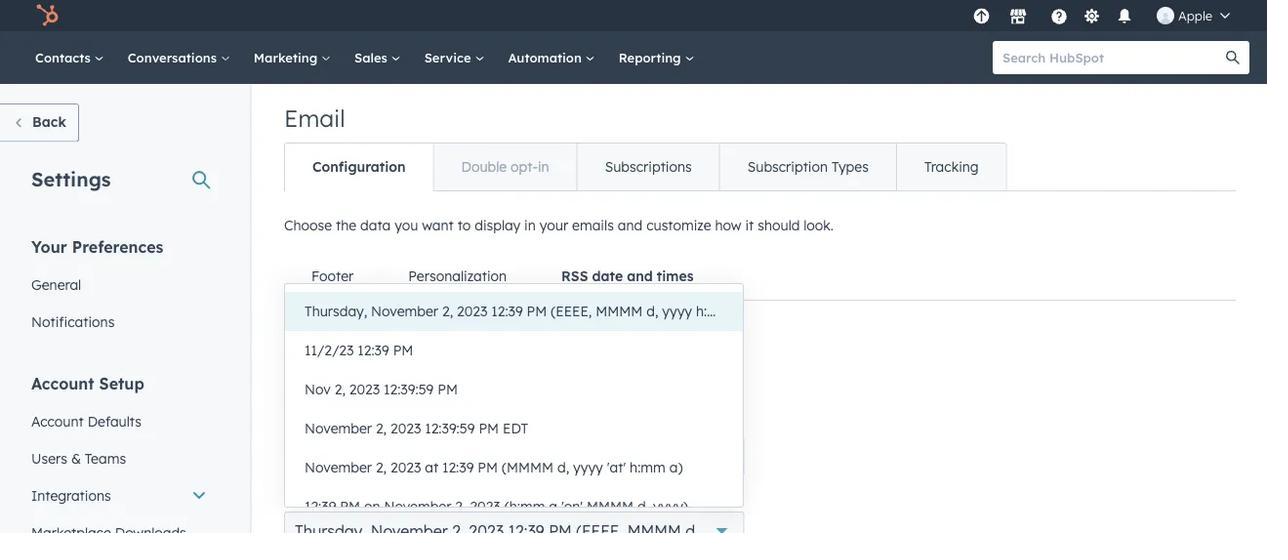 Task type: describe. For each thing, give the bounding box(es) containing it.
users & teams link
[[20, 440, 219, 477]]

dates
[[380, 413, 417, 430]]

should
[[758, 217, 800, 234]]

rss down thursday, november 2, 2023 12:39 pm (eeee, mmmm d, yyyy h:mm a)
[[493, 322, 519, 339]]

states
[[415, 447, 462, 467]]

1 vertical spatial and
[[627, 268, 653, 285]]

format
[[384, 487, 430, 505]]

choose
[[284, 217, 332, 234]]

configuration
[[313, 158, 406, 175]]

(eeee,
[[551, 303, 592, 320]]

november 2, 2023 at 12:39 pm (mmmm d, yyyy 'at' h:mm a) button
[[285, 448, 743, 487]]

subscription types link
[[720, 144, 897, 190]]

0 vertical spatial and
[[618, 217, 643, 234]]

pm left edt
[[479, 420, 499, 437]]

account setup
[[31, 374, 144, 393]]

preferences
[[72, 237, 164, 256]]

edt
[[503, 420, 529, 437]]

account defaults link
[[20, 403, 219, 440]]

rss date and times
[[562, 268, 694, 285]]

account for account setup
[[31, 374, 94, 393]]

mmmm inside the 'thursday, november 2, 2023 12:39 pm (eeee, mmmm d, yyyy h:mm a)' button
[[596, 303, 643, 320]]

tracking link
[[897, 144, 1007, 190]]

english - united states button
[[284, 438, 745, 477]]

1 vertical spatial in
[[525, 217, 536, 234]]

reporting link
[[607, 31, 707, 84]]

your
[[540, 217, 569, 234]]

notifications link
[[20, 303, 219, 340]]

2, for november 2, 2023 12:39:59 pm edt
[[376, 420, 387, 437]]

settings image
[[1084, 8, 1101, 26]]

thursday, november 2, 2023 12:39 pm (eeee, mmmm d, yyyy h:mm a)
[[305, 303, 750, 320]]

a) for thursday, november 2, 2023 12:39 pm (eeee, mmmm d, yyyy h:mm a)
[[736, 303, 750, 320]]

marketing
[[254, 49, 321, 65]]

apple menu
[[968, 0, 1245, 31]]

account setup element
[[20, 373, 219, 533]]

these settings will be applied to rss emails.
[[284, 322, 568, 339]]

list box containing thursday, november 2, 2023 12:39 pm (eeee, mmmm d, yyyy h:mm a)
[[285, 284, 750, 527]]

settings
[[31, 167, 111, 191]]

notifications image
[[1117, 9, 1134, 26]]

h:mm for 'at'
[[630, 459, 666, 476]]

settings
[[325, 322, 376, 339]]

mmmm inside 12:39 pm on november 2, 2023 (h:mm a 'on' mmmm d, yyyy) button
[[587, 498, 634, 515]]

hubspot image
[[35, 4, 59, 27]]

&
[[71, 450, 81, 467]]

on
[[364, 498, 380, 515]]

pm left on
[[340, 498, 360, 515]]

english
[[295, 447, 347, 467]]

upgrade link
[[970, 5, 994, 26]]

look.
[[804, 217, 834, 234]]

nov 2, 2023 12:39:59 pm button
[[285, 370, 743, 409]]

help image
[[1051, 9, 1069, 26]]

email
[[329, 362, 383, 387]]

the
[[336, 217, 357, 234]]

2023 for nov 2, 2023 12:39:59 pm
[[350, 381, 380, 398]]

rss date and times link
[[534, 253, 721, 300]]

pm up the november 2, 2023 12:39:59 pm edt
[[438, 381, 458, 398]]

english - united states
[[295, 447, 462, 467]]

your preferences element
[[20, 236, 219, 340]]

yyyy)
[[654, 498, 689, 515]]

'on'
[[562, 498, 583, 515]]

(mmmm
[[502, 459, 554, 476]]

pm up the emails.
[[527, 303, 547, 320]]

a
[[549, 498, 558, 515]]

how
[[716, 217, 742, 234]]

footer
[[312, 268, 354, 285]]

thursday, november 2, 2023 12:39 pm (eeee, mmmm d, yyyy h:mm a) button
[[285, 292, 750, 331]]

general
[[31, 276, 81, 293]]

yyyy inside button
[[573, 459, 604, 476]]

date for rss email date formats
[[389, 362, 433, 387]]

display
[[475, 217, 521, 234]]

choose the data you want to display in your emails and customize how it should look.
[[284, 217, 834, 234]]

thursday,
[[305, 303, 367, 320]]

setup
[[99, 374, 144, 393]]

2023 for november 2, 2023 at 12:39 pm (mmmm d, yyyy 'at' h:mm a)
[[391, 459, 421, 476]]

navigation for choose the data you want to display in your emails and customize how it should look.
[[284, 253, 1237, 301]]

pm inside button
[[478, 459, 498, 476]]

types
[[832, 158, 869, 175]]

your preferences
[[31, 237, 164, 256]]

navigation for email
[[284, 143, 1008, 191]]

your
[[31, 237, 67, 256]]

november up -
[[305, 420, 372, 437]]

you
[[395, 217, 418, 234]]

applied
[[424, 322, 472, 339]]

-
[[352, 447, 358, 467]]

sales link
[[343, 31, 413, 84]]

contacts
[[35, 49, 94, 65]]

conversations link
[[116, 31, 242, 84]]

marketplaces image
[[1010, 9, 1028, 26]]

account for account defaults
[[31, 413, 84, 430]]

november 2, 2023 12:39:59 pm edt button
[[285, 409, 743, 448]]

a) for november 2, 2023 at 12:39 pm (mmmm d, yyyy 'at' h:mm a)
[[670, 459, 683, 476]]

subscriptions link
[[577, 144, 720, 190]]

november up be in the bottom of the page
[[371, 303, 439, 320]]



Task type: vqa. For each thing, say whether or not it's contained in the screenshot.
bottom in
yes



Task type: locate. For each thing, give the bounding box(es) containing it.
double opt-in link
[[433, 144, 577, 190]]

h:mm down how
[[696, 303, 732, 320]]

2, down november 2, 2023 at 12:39 pm (mmmm d, yyyy 'at' h:mm a) at bottom
[[456, 498, 466, 515]]

d, down times
[[647, 303, 659, 320]]

at
[[425, 459, 439, 476]]

1 vertical spatial 12:39:59
[[425, 420, 475, 437]]

united
[[362, 447, 411, 467]]

want
[[422, 217, 454, 234]]

d, right (mmmm
[[558, 459, 570, 476]]

personalization
[[409, 268, 507, 285]]

help button
[[1043, 0, 1076, 31]]

12:39 down will
[[358, 342, 389, 359]]

email
[[284, 104, 346, 133]]

a) down it
[[736, 303, 750, 320]]

2023 left at
[[391, 459, 421, 476]]

yyyy down times
[[663, 303, 693, 320]]

d, left the yyyy)
[[638, 498, 650, 515]]

2023 inside button
[[391, 459, 421, 476]]

2, right 'for'
[[376, 420, 387, 437]]

1 horizontal spatial a)
[[736, 303, 750, 320]]

h:mm for yyyy
[[696, 303, 732, 320]]

2, up applied
[[443, 303, 453, 320]]

configuration link
[[285, 144, 433, 190]]

2, inside button
[[376, 459, 387, 476]]

emails.
[[523, 322, 568, 339]]

be
[[404, 322, 420, 339]]

pm left (mmmm
[[478, 459, 498, 476]]

rss for rss date and times
[[562, 268, 588, 285]]

12:39:59 for november 2, 2023 12:39:59 pm edt
[[425, 420, 475, 437]]

date down be in the bottom of the page
[[389, 362, 433, 387]]

sales
[[355, 49, 391, 65]]

0 vertical spatial a)
[[736, 303, 750, 320]]

mmmm down rss date and times link
[[596, 303, 643, 320]]

2, for nov 2, 2023 12:39:59 pm
[[335, 381, 346, 398]]

'at'
[[607, 459, 626, 476]]

to right applied
[[476, 322, 489, 339]]

date for rss feed date format
[[349, 487, 380, 505]]

1 vertical spatial to
[[476, 322, 489, 339]]

h:mm right 'at'
[[630, 459, 666, 476]]

d, inside button
[[558, 459, 570, 476]]

bob builder image
[[1158, 7, 1175, 24]]

navigation containing footer
[[284, 253, 1237, 301]]

0 vertical spatial h:mm
[[696, 303, 732, 320]]

rss down 11/2/23
[[284, 362, 323, 387]]

rss left feed
[[284, 487, 311, 505]]

to right want
[[458, 217, 471, 234]]

2023 up united
[[391, 420, 421, 437]]

and right emails
[[618, 217, 643, 234]]

0 horizontal spatial h:mm
[[630, 459, 666, 476]]

1 vertical spatial account
[[31, 413, 84, 430]]

november 2, 2023 12:39:59 pm edt
[[305, 420, 529, 437]]

search button
[[1217, 41, 1250, 74]]

0 vertical spatial date
[[593, 268, 623, 285]]

pm down be in the bottom of the page
[[393, 342, 414, 359]]

12:39:59 inside nov 2, 2023 12:39:59 pm button
[[384, 381, 434, 398]]

rss for rss email date formats
[[284, 362, 323, 387]]

navigation down it
[[284, 253, 1237, 301]]

apple
[[1179, 7, 1213, 23]]

integrations
[[31, 487, 111, 504]]

navigation
[[284, 143, 1008, 191], [284, 253, 1237, 301]]

nov
[[305, 381, 331, 398]]

defaults
[[88, 413, 142, 430]]

search image
[[1227, 51, 1241, 64]]

12:39 pm on november 2, 2023 (h:mm a 'on' mmmm d, yyyy) button
[[285, 487, 743, 527]]

language for dates
[[284, 413, 417, 430]]

rss for rss feed date format
[[284, 487, 311, 505]]

0 vertical spatial to
[[458, 217, 471, 234]]

back
[[32, 113, 66, 130]]

nov 2, 2023 12:39:59 pm
[[305, 381, 458, 398]]

date
[[593, 268, 623, 285], [389, 362, 433, 387], [349, 487, 380, 505]]

1 navigation from the top
[[284, 143, 1008, 191]]

0 vertical spatial 12:39:59
[[384, 381, 434, 398]]

2, for november 2, 2023 at 12:39 pm (mmmm d, yyyy 'at' h:mm a)
[[376, 459, 387, 476]]

account up users
[[31, 413, 84, 430]]

1 horizontal spatial yyyy
[[663, 303, 693, 320]]

h:mm inside button
[[696, 303, 732, 320]]

1 vertical spatial navigation
[[284, 253, 1237, 301]]

1 horizontal spatial to
[[476, 322, 489, 339]]

1 vertical spatial d,
[[558, 459, 570, 476]]

h:mm inside button
[[630, 459, 666, 476]]

0 horizontal spatial yyyy
[[573, 459, 604, 476]]

times
[[657, 268, 694, 285]]

users & teams
[[31, 450, 126, 467]]

november inside button
[[305, 459, 372, 476]]

service link
[[413, 31, 497, 84]]

apple button
[[1146, 0, 1243, 31]]

2023 left (h:mm
[[470, 498, 501, 515]]

navigation containing configuration
[[284, 143, 1008, 191]]

notifications
[[31, 313, 115, 330]]

users
[[31, 450, 67, 467]]

to for want
[[458, 217, 471, 234]]

hubspot link
[[23, 4, 73, 27]]

conversations
[[128, 49, 221, 65]]

account up account defaults
[[31, 374, 94, 393]]

2, right nov
[[335, 381, 346, 398]]

1 vertical spatial date
[[389, 362, 433, 387]]

feed
[[315, 487, 345, 505]]

rss up the (eeee,
[[562, 268, 588, 285]]

12:39:59 for nov 2, 2023 12:39:59 pm
[[384, 381, 434, 398]]

11/2/23 12:39 pm button
[[285, 331, 743, 370]]

12:39 down english
[[305, 498, 336, 515]]

subscriptions
[[605, 158, 692, 175]]

1 account from the top
[[31, 374, 94, 393]]

to for applied
[[476, 322, 489, 339]]

12:39 right at
[[443, 459, 474, 476]]

(h:mm
[[505, 498, 546, 515]]

1 horizontal spatial h:mm
[[696, 303, 732, 320]]

navigation up customize
[[284, 143, 1008, 191]]

opt-
[[511, 158, 538, 175]]

1 vertical spatial h:mm
[[630, 459, 666, 476]]

it
[[746, 217, 754, 234]]

formats
[[439, 362, 516, 387]]

12:39 pm on november 2, 2023 (h:mm a 'on' mmmm d, yyyy)
[[305, 498, 689, 515]]

12:39
[[492, 303, 523, 320], [358, 342, 389, 359], [443, 459, 474, 476], [305, 498, 336, 515]]

12:39 inside button
[[443, 459, 474, 476]]

0 horizontal spatial a)
[[670, 459, 683, 476]]

0 vertical spatial mmmm
[[596, 303, 643, 320]]

double
[[462, 158, 507, 175]]

marketplaces button
[[998, 0, 1039, 31]]

yyyy left 'at'
[[573, 459, 604, 476]]

mmmm right 'on'
[[587, 498, 634, 515]]

a) inside button
[[670, 459, 683, 476]]

november 2, 2023 at 12:39 pm (mmmm d, yyyy 'at' h:mm a)
[[305, 459, 683, 476]]

0 horizontal spatial date
[[349, 487, 380, 505]]

2, right -
[[376, 459, 387, 476]]

1 vertical spatial yyyy
[[573, 459, 604, 476]]

2 navigation from the top
[[284, 253, 1237, 301]]

0 horizontal spatial in
[[525, 217, 536, 234]]

november down at
[[384, 498, 452, 515]]

12:39:59 up dates
[[384, 381, 434, 398]]

tracking
[[925, 158, 979, 175]]

to
[[458, 217, 471, 234], [476, 322, 489, 339]]

integrations button
[[20, 477, 219, 514]]

data
[[361, 217, 391, 234]]

11/2/23
[[305, 342, 354, 359]]

rss
[[562, 268, 588, 285], [493, 322, 519, 339], [284, 362, 323, 387], [284, 487, 311, 505]]

2023 for november 2, 2023 12:39:59 pm edt
[[391, 420, 421, 437]]

0 horizontal spatial to
[[458, 217, 471, 234]]

2 vertical spatial date
[[349, 487, 380, 505]]

for
[[356, 413, 376, 430]]

upgrade image
[[973, 8, 991, 26]]

reporting
[[619, 49, 685, 65]]

1 horizontal spatial date
[[389, 362, 433, 387]]

notifications button
[[1109, 0, 1142, 31]]

date down emails
[[593, 268, 623, 285]]

in
[[538, 158, 550, 175], [525, 217, 536, 234]]

in left your
[[525, 217, 536, 234]]

november up feed
[[305, 459, 372, 476]]

rss feed date format
[[284, 487, 430, 505]]

2023 up 'for'
[[350, 381, 380, 398]]

double opt-in
[[462, 158, 550, 175]]

h:mm
[[696, 303, 732, 320], [630, 459, 666, 476]]

automation
[[508, 49, 586, 65]]

personalization link
[[381, 253, 534, 300]]

1 vertical spatial mmmm
[[587, 498, 634, 515]]

2023
[[457, 303, 488, 320], [350, 381, 380, 398], [391, 420, 421, 437], [391, 459, 421, 476], [470, 498, 501, 515]]

a) inside button
[[736, 303, 750, 320]]

1 vertical spatial a)
[[670, 459, 683, 476]]

and left times
[[627, 268, 653, 285]]

these
[[284, 322, 322, 339]]

in up your
[[538, 158, 550, 175]]

rss email date formats
[[284, 362, 516, 387]]

0 vertical spatial yyyy
[[663, 303, 693, 320]]

2 horizontal spatial date
[[593, 268, 623, 285]]

12:39:59 up states at left
[[425, 420, 475, 437]]

Search HubSpot search field
[[993, 41, 1233, 74]]

date right feed
[[349, 487, 380, 505]]

2 account from the top
[[31, 413, 84, 430]]

service
[[425, 49, 475, 65]]

marketing link
[[242, 31, 343, 84]]

contacts link
[[23, 31, 116, 84]]

general link
[[20, 266, 219, 303]]

subscription
[[748, 158, 828, 175]]

back link
[[0, 104, 79, 142]]

0 vertical spatial account
[[31, 374, 94, 393]]

1 horizontal spatial in
[[538, 158, 550, 175]]

will
[[380, 322, 400, 339]]

a)
[[736, 303, 750, 320], [670, 459, 683, 476]]

2 vertical spatial d,
[[638, 498, 650, 515]]

subscription types
[[748, 158, 869, 175]]

a) up the yyyy)
[[670, 459, 683, 476]]

list box
[[285, 284, 750, 527]]

12:39 up 11/2/23 12:39 pm button
[[492, 303, 523, 320]]

0 vertical spatial in
[[538, 158, 550, 175]]

2023 up applied
[[457, 303, 488, 320]]

0 vertical spatial navigation
[[284, 143, 1008, 191]]

0 vertical spatial d,
[[647, 303, 659, 320]]

12:39:59
[[384, 381, 434, 398], [425, 420, 475, 437]]

12:39:59 inside november 2, 2023 12:39:59 pm edt button
[[425, 420, 475, 437]]

yyyy inside button
[[663, 303, 693, 320]]



